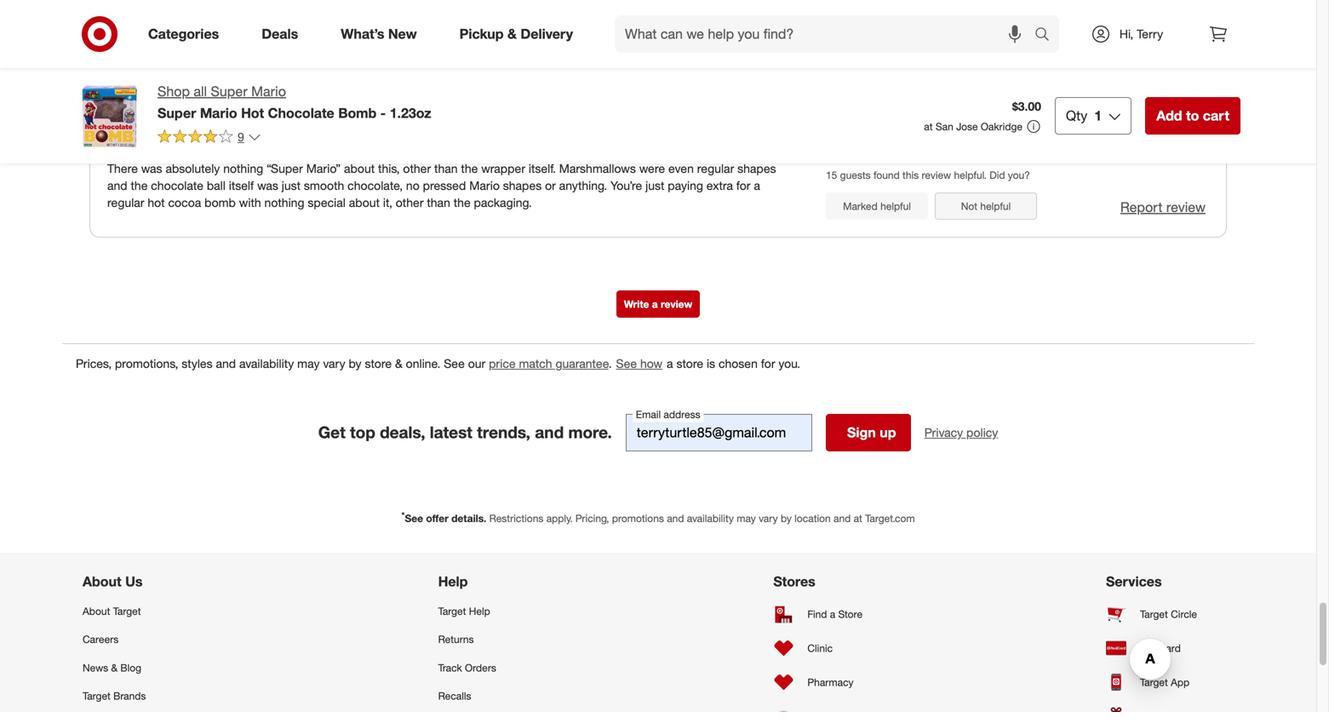 Task type: vqa. For each thing, say whether or not it's contained in the screenshot.
'REG' within $59.99 reg JBL Tune Flex True Wireless Bluetooth Noise Canceling Earbuds
no



Task type: locate. For each thing, give the bounding box(es) containing it.
redcard
[[1141, 642, 1181, 655]]

store left is
[[677, 356, 704, 371]]

0 vertical spatial help
[[438, 573, 468, 590]]

paying extra for packaging region
[[62, 0, 1255, 383]]

top
[[350, 423, 376, 442]]

$3.00
[[1013, 99, 1042, 114]]

at san jose oakridge
[[925, 120, 1023, 133]]

& left blog
[[111, 661, 118, 674]]

out inside quality out of 5
[[997, 131, 1014, 146]]

pressed
[[423, 178, 466, 193]]

vary inside paying extra for packaging region
[[323, 356, 346, 371]]

2 of from the left
[[1145, 131, 1155, 146]]

- inside paying extra for packaging region
[[137, 133, 141, 146]]

1 not helpful from the top
[[962, 13, 1011, 26]]

2 not helpful button from the top
[[935, 192, 1038, 220]]

-
[[381, 105, 386, 121], [137, 133, 141, 146]]

0 horizontal spatial extra
[[164, 83, 202, 102]]

regular right even
[[698, 161, 735, 176]]

1 vertical spatial nothing
[[265, 195, 305, 210]]

was
[[141, 161, 162, 176], [257, 178, 278, 193]]

0 vertical spatial at
[[925, 120, 933, 133]]

to right add
[[1187, 107, 1200, 124]]

2 vertical spatial &
[[111, 661, 118, 674]]

help up returns "link"
[[469, 605, 490, 618]]

about up careers
[[83, 605, 110, 618]]

paying
[[668, 178, 704, 193]]

a right paying
[[754, 178, 761, 193]]

chosen
[[719, 356, 758, 371]]

nothing
[[223, 161, 263, 176], [265, 195, 305, 210]]

1 horizontal spatial for
[[737, 178, 751, 193]]

recalls link
[[438, 682, 547, 710]]

0 vertical spatial report
[[1121, 12, 1163, 29]]

0 horizontal spatial mario
[[200, 105, 237, 121]]

1 out from the left
[[997, 131, 1014, 146]]

0 vertical spatial not helpful
[[962, 13, 1011, 26]]

1 report review button from the top
[[1121, 11, 1206, 31]]

hot
[[148, 195, 165, 210]]

1 of from the left
[[1017, 131, 1028, 146]]

match
[[519, 356, 553, 371]]

& for delivery
[[508, 26, 517, 42]]

1 horizontal spatial vary
[[759, 512, 778, 525]]

of inside taste out of 5
[[1145, 131, 1155, 146]]

1 vertical spatial for
[[737, 178, 751, 193]]

taste
[[1125, 114, 1154, 129]]

not helpful left search "button"
[[962, 13, 1011, 26]]

1 horizontal spatial mario
[[251, 83, 286, 100]]

1 vertical spatial not helpful
[[962, 200, 1011, 212]]

promotions
[[612, 512, 664, 525]]

5 inside quality out of 5
[[1031, 131, 1038, 146]]

1 vertical spatial other
[[396, 195, 424, 210]]

2 5 from the left
[[1159, 131, 1165, 146]]

vary up get
[[323, 356, 346, 371]]

not helpful
[[962, 13, 1011, 26], [962, 200, 1011, 212]]

1 5 from the left
[[1031, 131, 1038, 146]]

chocolate
[[173, 17, 226, 32], [151, 178, 204, 193]]

ago
[[182, 133, 199, 146]]

up
[[880, 424, 897, 441]]

categories
[[148, 26, 219, 42]]

0 vertical spatial to
[[229, 17, 240, 32]]

than down pressed
[[427, 195, 451, 210]]

not left search "button"
[[962, 13, 978, 26]]

0 vertical spatial may
[[297, 356, 320, 371]]

1 vertical spatial &
[[395, 356, 403, 371]]

2 report review button from the top
[[1121, 198, 1206, 217]]

of down quality
[[1017, 131, 1028, 146]]

for up would
[[207, 83, 228, 102]]

about up 'chocolate,'
[[344, 161, 375, 176]]

0 vertical spatial about
[[344, 161, 375, 176]]

1
[[1095, 107, 1103, 124]]

1 vertical spatial vary
[[759, 512, 778, 525]]

a
[[754, 178, 761, 193], [652, 298, 658, 310], [667, 356, 674, 371], [830, 608, 836, 621]]

was right the there
[[141, 161, 162, 176]]

days
[[158, 133, 179, 146]]

1 vertical spatial at
[[854, 512, 863, 525]]

sarah - 13 days ago
[[107, 133, 199, 146]]

jose
[[957, 120, 979, 133]]

oakridge
[[981, 120, 1023, 133]]

0 vertical spatial availability
[[239, 356, 294, 371]]

news
[[83, 661, 108, 674]]

at left the target.com
[[854, 512, 863, 525]]

0 horizontal spatial store
[[365, 356, 392, 371]]

may up get
[[297, 356, 320, 371]]

nothing down "super
[[265, 195, 305, 210]]

"super
[[267, 161, 303, 176]]

write a review button
[[617, 290, 700, 318]]

0 vertical spatial other
[[403, 161, 431, 176]]

privacy policy
[[925, 425, 999, 440]]

1 report review from the top
[[1121, 12, 1206, 29]]

what's new
[[341, 26, 417, 42]]

0 vertical spatial vary
[[323, 356, 346, 371]]

may inside paying extra for packaging region
[[297, 356, 320, 371]]

with
[[239, 195, 261, 210]]

and right promotions
[[667, 512, 684, 525]]

0 vertical spatial not helpful button
[[935, 6, 1038, 33]]

1 horizontal spatial extra
[[707, 178, 733, 193]]

2 report review from the top
[[1121, 199, 1206, 215]]

0 vertical spatial super
[[211, 83, 248, 100]]

may left location
[[737, 512, 756, 525]]

1 vertical spatial super
[[158, 105, 196, 121]]

availability inside the * see offer details. restrictions apply. pricing, promotions and availability may vary by location and at target.com
[[687, 512, 734, 525]]

1 horizontal spatial by
[[781, 512, 792, 525]]

by left location
[[781, 512, 792, 525]]

not helpful button for milk
[[935, 6, 1038, 33]]

1 vertical spatial mario
[[200, 105, 237, 121]]

chocolate right the 'enough'
[[173, 17, 226, 32]]

policy
[[967, 425, 999, 440]]

& for blog
[[111, 661, 118, 674]]

super right all
[[211, 83, 248, 100]]

2 vertical spatial for
[[761, 356, 776, 371]]

of down taste
[[1145, 131, 1155, 146]]

super down shop
[[158, 105, 196, 121]]

1 horizontal spatial out
[[1125, 131, 1142, 146]]

target down news
[[83, 690, 111, 702]]

store left online.
[[365, 356, 392, 371]]

& left online.
[[395, 356, 403, 371]]

to
[[229, 17, 240, 32], [1187, 107, 1200, 124]]

1 about from the top
[[83, 573, 122, 590]]

vary inside the * see offer details. restrictions apply. pricing, promotions and availability may vary by location and at target.com
[[759, 512, 778, 525]]

regular
[[698, 161, 735, 176], [107, 195, 144, 210]]

0 vertical spatial report review button
[[1121, 11, 1206, 31]]

target
[[113, 605, 141, 618], [438, 605, 466, 618], [1141, 608, 1169, 621], [1141, 676, 1169, 689], [83, 690, 111, 702]]

mario up not
[[251, 83, 286, 100]]

0 vertical spatial regular
[[698, 161, 735, 176]]

by left online.
[[349, 356, 362, 371]]

1 store from the left
[[365, 356, 392, 371]]

target app link
[[1107, 665, 1234, 699]]

at
[[925, 120, 933, 133], [854, 512, 863, 525]]

other down the no
[[396, 195, 424, 210]]

1 horizontal spatial super
[[211, 83, 248, 100]]

image of super mario hot chocolate bomb - 1.23oz image
[[76, 82, 144, 150]]

2 vertical spatial the
[[454, 195, 471, 210]]

1 vertical spatial -
[[137, 133, 141, 146]]

1 vertical spatial to
[[1187, 107, 1200, 124]]

packaging.
[[474, 195, 532, 210]]

not left the 'enough'
[[107, 17, 127, 32]]

careers link
[[83, 625, 211, 654]]

was down "super
[[257, 178, 278, 193]]

13
[[144, 133, 155, 146]]

1 vertical spatial regular
[[107, 195, 144, 210]]

availability inside paying extra for packaging region
[[239, 356, 294, 371]]

- left 13
[[137, 133, 141, 146]]

paying extra for packaging
[[107, 83, 313, 102]]

5 inside taste out of 5
[[1159, 131, 1165, 146]]

availability
[[239, 356, 294, 371], [687, 512, 734, 525]]

milk
[[275, 17, 297, 32]]

- inside shop all super mario super mario hot chocolate bomb - 1.23oz
[[381, 105, 386, 121]]

1 horizontal spatial 5
[[1159, 131, 1165, 146]]

2 report from the top
[[1121, 199, 1163, 215]]

see left offer
[[405, 512, 423, 525]]

for inside the there was absolutely nothing "super mario" about this, other than the wrapper itself. marshmallows were even regular shapes and the chocolate ball itself was just smooth chocolate, no pressed mario shapes or anything. you're just paying extra for a regular hot cocoa bomb with nothing special about it, other than the packaging.
[[737, 178, 751, 193]]

1 horizontal spatial availability
[[687, 512, 734, 525]]

just down "super
[[282, 178, 301, 193]]

privacy policy link
[[925, 424, 999, 441]]

by
[[349, 356, 362, 371], [781, 512, 792, 525]]

0 horizontal spatial nothing
[[223, 161, 263, 176]]

0 horizontal spatial at
[[854, 512, 863, 525]]

hi,
[[1120, 26, 1134, 41]]

5 down add
[[1159, 131, 1165, 146]]

of for quality
[[1017, 131, 1028, 146]]

1 horizontal spatial may
[[737, 512, 756, 525]]

just
[[282, 178, 301, 193], [646, 178, 665, 193]]

for left the you.
[[761, 356, 776, 371]]

mario down 'paying extra for packaging'
[[200, 105, 237, 121]]

what's
[[341, 26, 385, 42]]

see how button
[[616, 354, 664, 373]]

report review button for not enough chocolate to flavor milk
[[1121, 11, 1206, 31]]

other up the no
[[403, 161, 431, 176]]

find
[[808, 608, 828, 621]]

availability right promotions
[[687, 512, 734, 525]]

1 vertical spatial than
[[427, 195, 451, 210]]

shapes left 15
[[738, 161, 777, 176]]

2 horizontal spatial see
[[616, 356, 637, 371]]

vary
[[323, 356, 346, 371], [759, 512, 778, 525]]

2 vertical spatial mario
[[470, 178, 500, 193]]

0 vertical spatial -
[[381, 105, 386, 121]]

prices, promotions, styles and availability may vary by store & online. see our price match guarantee . see how a store is chosen for you.
[[76, 356, 801, 371]]

0 horizontal spatial out
[[997, 131, 1014, 146]]

report review button for 15 guests found this review helpful. did you?
[[1121, 198, 1206, 217]]

& right pickup
[[508, 26, 517, 42]]

a inside the there was absolutely nothing "super mario" about this, other than the wrapper itself. marshmallows were even regular shapes and the chocolate ball itself was just smooth chocolate, no pressed mario shapes or anything. you're just paying extra for a regular hot cocoa bomb with nothing special about it, other than the packaging.
[[754, 178, 761, 193]]

1 horizontal spatial just
[[646, 178, 665, 193]]

see left our
[[444, 356, 465, 371]]

1 vertical spatial may
[[737, 512, 756, 525]]

than
[[435, 161, 458, 176], [427, 195, 451, 210]]

1 horizontal spatial -
[[381, 105, 386, 121]]

may inside the * see offer details. restrictions apply. pricing, promotions and availability may vary by location and at target.com
[[737, 512, 756, 525]]

& inside pickup & delivery link
[[508, 26, 517, 42]]

to inside 'button'
[[1187, 107, 1200, 124]]

about for about target
[[83, 605, 110, 618]]

0 horizontal spatial of
[[1017, 131, 1028, 146]]

nothing up itself
[[223, 161, 263, 176]]

by inside the * see offer details. restrictions apply. pricing, promotions and availability may vary by location and at target.com
[[781, 512, 792, 525]]

- right "bomb"
[[381, 105, 386, 121]]

shop all super mario super mario hot chocolate bomb - 1.23oz
[[158, 83, 432, 121]]

see right the .
[[616, 356, 637, 371]]

mario
[[251, 83, 286, 100], [200, 105, 237, 121], [470, 178, 500, 193]]

target left app
[[1141, 676, 1169, 689]]

helpful down the found
[[881, 200, 912, 212]]

vary left location
[[759, 512, 778, 525]]

1 vertical spatial shapes
[[503, 178, 542, 193]]

it,
[[383, 195, 393, 210]]

circle
[[1172, 608, 1198, 621]]

for right paying
[[737, 178, 751, 193]]

extra inside the there was absolutely nothing "super mario" about this, other than the wrapper itself. marshmallows were even regular shapes and the chocolate ball itself was just smooth chocolate, no pressed mario shapes or anything. you're just paying extra for a regular hot cocoa bomb with nothing special about it, other than the packaging.
[[707, 178, 733, 193]]

and down the there
[[107, 178, 127, 193]]

2 horizontal spatial mario
[[470, 178, 500, 193]]

1 horizontal spatial store
[[677, 356, 704, 371]]

about for about us
[[83, 573, 122, 590]]

0 horizontal spatial 5
[[1031, 131, 1038, 146]]

None text field
[[626, 414, 813, 451]]

marked
[[843, 200, 878, 212]]

a right write
[[652, 298, 658, 310]]

target left circle
[[1141, 608, 1169, 621]]

to inside paying extra for packaging region
[[229, 17, 240, 32]]

chocolate up cocoa
[[151, 178, 204, 193]]

out down taste
[[1125, 131, 1142, 146]]

offer
[[426, 512, 449, 525]]

0 horizontal spatial -
[[137, 133, 141, 146]]

availability right styles
[[239, 356, 294, 371]]

itself.
[[529, 161, 556, 176]]

1 horizontal spatial to
[[1187, 107, 1200, 124]]

2 horizontal spatial &
[[508, 26, 517, 42]]

mario up packaging. at the top left of page
[[470, 178, 500, 193]]

extra up ago
[[164, 83, 202, 102]]

1 horizontal spatial regular
[[698, 161, 735, 176]]

returns
[[438, 633, 474, 646]]

out for quality out of 5
[[997, 131, 1014, 146]]

and inside the there was absolutely nothing "super mario" about this, other than the wrapper itself. marshmallows were even regular shapes and the chocolate ball itself was just smooth chocolate, no pressed mario shapes or anything. you're just paying extra for a regular hot cocoa bomb with nothing special about it, other than the packaging.
[[107, 178, 127, 193]]

1 vertical spatial by
[[781, 512, 792, 525]]

1 horizontal spatial help
[[469, 605, 490, 618]]

1 not helpful button from the top
[[935, 6, 1038, 33]]

1 report from the top
[[1121, 12, 1163, 29]]

0 vertical spatial mario
[[251, 83, 286, 100]]

for
[[207, 83, 228, 102], [737, 178, 751, 193], [761, 356, 776, 371]]

just down were
[[646, 178, 665, 193]]

not helpful down did on the top right of the page
[[962, 200, 1011, 212]]

a right find
[[830, 608, 836, 621]]

15
[[826, 169, 838, 181]]

sign up
[[848, 424, 897, 441]]

1 horizontal spatial of
[[1145, 131, 1155, 146]]

the up pressed
[[461, 161, 478, 176]]

2 out from the left
[[1125, 131, 1142, 146]]

regular left the hot
[[107, 195, 144, 210]]

1 vertical spatial availability
[[687, 512, 734, 525]]

of inside quality out of 5
[[1017, 131, 1028, 146]]

1 vertical spatial about
[[83, 605, 110, 618]]

0 vertical spatial for
[[207, 83, 228, 102]]

0 vertical spatial report review
[[1121, 12, 1206, 29]]

not helpful button
[[935, 6, 1038, 33], [935, 192, 1038, 220]]

1 vertical spatial was
[[257, 178, 278, 193]]

not down the helpful.
[[962, 200, 978, 212]]

What can we help you find? suggestions appear below search field
[[615, 15, 1039, 53]]

5 down quality
[[1031, 131, 1038, 146]]

1 horizontal spatial was
[[257, 178, 278, 193]]

there was absolutely nothing "super mario" about this, other than the wrapper itself. marshmallows were even regular shapes and the chocolate ball itself was just smooth chocolate, no pressed mario shapes or anything. you're just paying extra for a regular hot cocoa bomb with nothing special about it, other than the packaging.
[[107, 161, 777, 210]]

hot
[[241, 105, 264, 121]]

the down pressed
[[454, 195, 471, 210]]

helpful down did on the top right of the page
[[981, 200, 1011, 212]]

out down quality
[[997, 131, 1014, 146]]

0 vertical spatial nothing
[[223, 161, 263, 176]]

1 vertical spatial help
[[469, 605, 490, 618]]

target.com
[[866, 512, 916, 525]]

not
[[263, 111, 280, 125]]

bomb
[[338, 105, 377, 121]]

help
[[438, 573, 468, 590], [469, 605, 490, 618]]

1 horizontal spatial shapes
[[738, 161, 777, 176]]

2 about from the top
[[83, 605, 110, 618]]

the down the there
[[131, 178, 148, 193]]

0 horizontal spatial by
[[349, 356, 362, 371]]

5
[[1031, 131, 1038, 146], [1159, 131, 1165, 146]]

0 horizontal spatial availability
[[239, 356, 294, 371]]

9 link
[[158, 129, 261, 148]]

extra right paying
[[707, 178, 733, 193]]

trends,
[[477, 423, 531, 442]]

0 vertical spatial shapes
[[738, 161, 777, 176]]

1 vertical spatial report
[[1121, 199, 1163, 215]]

0 horizontal spatial regular
[[107, 195, 144, 210]]

help up target help
[[438, 573, 468, 590]]

by inside paying extra for packaging region
[[349, 356, 362, 371]]

1 vertical spatial extra
[[707, 178, 733, 193]]

0 horizontal spatial shapes
[[503, 178, 542, 193]]

restrictions
[[490, 512, 544, 525]]

itself
[[229, 178, 254, 193]]

see
[[444, 356, 465, 371], [616, 356, 637, 371], [405, 512, 423, 525]]

chocolate,
[[348, 178, 403, 193]]

1 vertical spatial not helpful button
[[935, 192, 1038, 220]]

news & blog link
[[83, 654, 211, 682]]

not helpful button for helpful.
[[935, 192, 1038, 220]]

at left san
[[925, 120, 933, 133]]

1 horizontal spatial nothing
[[265, 195, 305, 210]]

& inside news & blog link
[[111, 661, 118, 674]]

to left flavor
[[229, 17, 240, 32]]

see inside the * see offer details. restrictions apply. pricing, promotions and availability may vary by location and at target.com
[[405, 512, 423, 525]]

target down the us
[[113, 605, 141, 618]]

shapes down wrapper
[[503, 178, 542, 193]]

* see offer details. restrictions apply. pricing, promotions and availability may vary by location and at target.com
[[402, 510, 916, 525]]

*
[[402, 510, 405, 520]]

5 for taste out of 5
[[1159, 131, 1165, 146]]

0 horizontal spatial &
[[111, 661, 118, 674]]

absolutely
[[166, 161, 220, 176]]

than up pressed
[[435, 161, 458, 176]]

report review for 15 guests found this review helpful. did you?
[[1121, 199, 1206, 215]]

help inside "link"
[[469, 605, 490, 618]]

0 vertical spatial about
[[83, 573, 122, 590]]

0 vertical spatial &
[[508, 26, 517, 42]]

1 horizontal spatial &
[[395, 356, 403, 371]]

about up about target
[[83, 573, 122, 590]]

out inside taste out of 5
[[1125, 131, 1142, 146]]

1 vertical spatial report review button
[[1121, 198, 1206, 217]]

you're
[[611, 178, 643, 193]]

1 vertical spatial chocolate
[[151, 178, 204, 193]]

about down 'chocolate,'
[[349, 195, 380, 210]]

target up returns
[[438, 605, 466, 618]]



Task type: describe. For each thing, give the bounding box(es) containing it.
smooth
[[304, 178, 344, 193]]

orders
[[465, 661, 497, 674]]

bomb
[[205, 195, 236, 210]]

would not recommend
[[226, 111, 348, 125]]

us
[[125, 573, 143, 590]]

deals,
[[380, 423, 426, 442]]

promotions,
[[115, 356, 178, 371]]

helpful left search "button"
[[981, 13, 1011, 26]]

1 vertical spatial about
[[349, 195, 380, 210]]

helpful button
[[826, 6, 929, 33]]

get
[[318, 423, 346, 442]]

search
[[1027, 27, 1068, 44]]

how
[[641, 356, 663, 371]]

report for 15 guests found this review helpful. did you?
[[1121, 199, 1163, 215]]

0 horizontal spatial for
[[207, 83, 228, 102]]

2 just from the left
[[646, 178, 665, 193]]

guests
[[841, 169, 871, 181]]

add to cart button
[[1146, 97, 1241, 135]]

find a store link
[[774, 597, 879, 631]]

report for not enough chocolate to flavor milk
[[1121, 12, 1163, 29]]

2 horizontal spatial for
[[761, 356, 776, 371]]

target for target app
[[1141, 676, 1169, 689]]

of for taste
[[1145, 131, 1155, 146]]

2 not helpful from the top
[[962, 200, 1011, 212]]

chocolate inside the there was absolutely nothing "super mario" about this, other than the wrapper itself. marshmallows were even regular shapes and the chocolate ball itself was just smooth chocolate, no pressed mario shapes or anything. you're just paying extra for a regular hot cocoa bomb with nothing special about it, other than the packaging.
[[151, 178, 204, 193]]

apply.
[[547, 512, 573, 525]]

9
[[238, 129, 244, 144]]

2 store from the left
[[677, 356, 704, 371]]

0 vertical spatial the
[[461, 161, 478, 176]]

paying
[[107, 83, 159, 102]]

privacy
[[925, 425, 964, 440]]

& inside paying extra for packaging region
[[395, 356, 403, 371]]

terry
[[1137, 26, 1164, 41]]

target help link
[[438, 597, 547, 625]]

styles
[[182, 356, 213, 371]]

helpful for marked helpful button
[[881, 200, 912, 212]]

target help
[[438, 605, 490, 618]]

1 vertical spatial the
[[131, 178, 148, 193]]

1 just from the left
[[282, 178, 301, 193]]

target for target help
[[438, 605, 466, 618]]

online.
[[406, 356, 441, 371]]

get top deals, latest trends, and more.
[[318, 423, 612, 442]]

anything.
[[559, 178, 608, 193]]

clinic
[[808, 642, 833, 655]]

target brands link
[[83, 682, 211, 710]]

recalls
[[438, 690, 472, 702]]

new
[[388, 26, 417, 42]]

chocolate
[[268, 105, 335, 121]]

price match guarantee link
[[489, 356, 609, 371]]

helpful for helpful.'s not helpful button
[[981, 200, 1011, 212]]

pharmacy link
[[774, 665, 879, 699]]

quality out of 5
[[997, 114, 1038, 146]]

san
[[936, 120, 954, 133]]

cart
[[1204, 107, 1230, 124]]

special
[[308, 195, 346, 210]]

taste out of 5
[[1125, 114, 1165, 146]]

and left more.
[[535, 423, 564, 442]]

marked helpful button
[[826, 192, 929, 220]]

stores
[[774, 573, 816, 590]]

1 horizontal spatial see
[[444, 356, 465, 371]]

what's new link
[[327, 15, 438, 53]]

5 for quality out of 5
[[1031, 131, 1038, 146]]

hi, terry
[[1120, 26, 1164, 41]]

review inside "button"
[[661, 298, 693, 310]]

and right styles
[[216, 356, 236, 371]]

returns link
[[438, 625, 547, 654]]

0 vertical spatial than
[[435, 161, 458, 176]]

0 vertical spatial was
[[141, 161, 162, 176]]

0 vertical spatial chocolate
[[173, 17, 226, 32]]

0 horizontal spatial super
[[158, 105, 196, 121]]

target for target brands
[[83, 690, 111, 702]]

about us
[[83, 573, 143, 590]]

marked helpful
[[843, 200, 912, 212]]

packaging
[[233, 83, 313, 102]]

at inside the * see offer details. restrictions apply. pricing, promotions and availability may vary by location and at target.com
[[854, 512, 863, 525]]

add
[[1157, 107, 1183, 124]]

not enough chocolate to flavor milk
[[107, 17, 297, 32]]

news & blog
[[83, 661, 141, 674]]

found
[[874, 169, 900, 181]]

15 guests found this review helpful. did you?
[[826, 169, 1031, 181]]

track orders link
[[438, 654, 547, 682]]

search button
[[1027, 15, 1068, 56]]

about target link
[[83, 597, 211, 625]]

app
[[1172, 676, 1190, 689]]

mario inside the there was absolutely nothing "super mario" about this, other than the wrapper itself. marshmallows were even regular shapes and the chocolate ball itself was just smooth chocolate, no pressed mario shapes or anything. you're just paying extra for a regular hot cocoa bomb with nothing special about it, other than the packaging.
[[470, 178, 500, 193]]

and right location
[[834, 512, 851, 525]]

track
[[438, 661, 462, 674]]

wrapper
[[482, 161, 526, 176]]

a inside "button"
[[652, 298, 658, 310]]

pickup & delivery link
[[445, 15, 595, 53]]

write
[[624, 298, 650, 310]]

about target
[[83, 605, 141, 618]]

more.
[[569, 423, 612, 442]]

our
[[468, 356, 486, 371]]

target circle
[[1141, 608, 1198, 621]]

0 vertical spatial extra
[[164, 83, 202, 102]]

no
[[406, 178, 420, 193]]

helpful
[[861, 13, 894, 26]]

out for taste out of 5
[[1125, 131, 1142, 146]]

this,
[[378, 161, 400, 176]]

price
[[489, 356, 516, 371]]

pricing,
[[576, 512, 610, 525]]

sign
[[848, 424, 876, 441]]

target for target circle
[[1141, 608, 1169, 621]]

guarantee
[[556, 356, 609, 371]]

quality
[[997, 114, 1037, 129]]

a right how
[[667, 356, 674, 371]]

would
[[226, 111, 259, 125]]

location
[[795, 512, 831, 525]]

clinic link
[[774, 631, 879, 665]]

.
[[609, 356, 612, 371]]

write a review
[[624, 298, 693, 310]]

report review for not enough chocolate to flavor milk
[[1121, 12, 1206, 29]]



